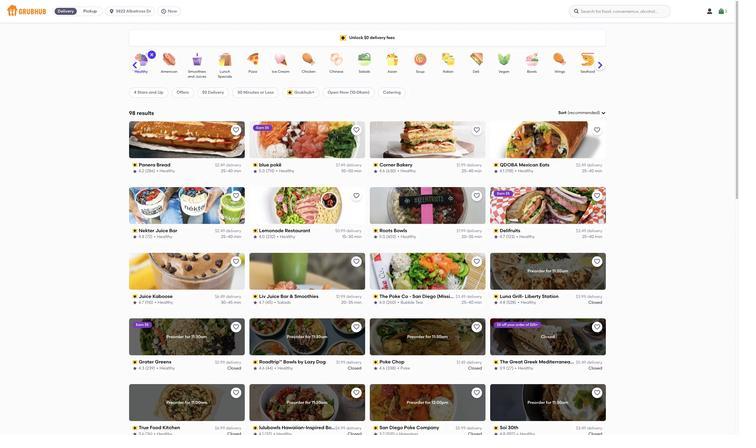 Task type: describe. For each thing, give the bounding box(es) containing it.
pickup
[[83, 9, 97, 14]]

delivery for delifruits
[[588, 228, 603, 233]]

results
[[137, 110, 154, 116]]

(mission
[[437, 294, 456, 299]]

seafood
[[581, 70, 595, 74]]

delivery for roots bowls
[[467, 228, 482, 233]]

kitchen
[[163, 425, 180, 431]]

unlock
[[350, 35, 364, 40]]

delivery for san diego poke company
[[467, 426, 482, 431]]

4 stars and up
[[134, 90, 163, 95]]

company
[[417, 425, 440, 431]]

4.0 for lemonade restaurant
[[259, 234, 265, 239]]

11:00am
[[191, 400, 207, 405]]

main navigation navigation
[[0, 0, 735, 23]]

delivery for liv juice bar & smoothies
[[347, 294, 362, 299]]

delivery for the poke co - san diego (mission valley)
[[467, 294, 482, 299]]

dog
[[317, 359, 326, 365]]

minutes
[[244, 90, 259, 95]]

and inside the smoothies and juices
[[188, 75, 195, 79]]

bar for nekter juice bar
[[169, 228, 177, 233]]

delivery for panera bread
[[226, 163, 241, 168]]

subscription pass image for roadtrip™ bowls by lazy dog
[[253, 360, 258, 364]]

4.0 (260)
[[380, 300, 397, 305]]

unlock $0 delivery fees
[[350, 35, 395, 40]]

preorder for 11:30am for 30th
[[528, 400, 569, 405]]

salads image
[[355, 53, 375, 66]]

25–40 for the poke co - san diego (mission valley)
[[462, 300, 474, 305]]

• healthy for panera bread
[[157, 169, 175, 174]]

(10:08am)
[[350, 90, 370, 95]]

star icon image for liv juice bar & smoothies
[[253, 300, 258, 305]]

$1.49
[[457, 360, 466, 365]]

chicken
[[302, 70, 316, 74]]

roots
[[380, 228, 393, 233]]

your
[[508, 323, 515, 327]]

$6.49
[[215, 294, 225, 299]]

• healthy for luna grill- liberty station
[[518, 300, 537, 305]]

delivery for juice kaboose
[[226, 294, 241, 299]]

$3.49 delivery for delifruits
[[577, 228, 603, 233]]

3822 albatross dr
[[116, 9, 151, 14]]

grill-
[[513, 294, 524, 299]]

stars
[[138, 90, 148, 95]]

$4.99
[[336, 426, 346, 431]]

closed for the great greek mediterranean grill
[[589, 366, 603, 371]]

(286)
[[145, 169, 155, 174]]

$6.49 delivery
[[215, 294, 241, 299]]

save this restaurant button for poke chop
[[472, 322, 482, 332]]

liberty
[[525, 294, 541, 299]]

$0.99
[[335, 228, 346, 233]]

lazy
[[305, 359, 315, 365]]

subscription pass image for poke chop
[[374, 360, 379, 364]]

4.8 for nekter juice bar
[[139, 234, 144, 239]]

co
[[402, 294, 409, 299]]

$4.99 delivery
[[336, 426, 362, 431]]

or
[[260, 90, 264, 95]]

delivery for lulubowls hawaiian-inspired bowls- barrio logan)
[[347, 426, 362, 431]]

delivery for roadtrip™ bowls by lazy dog
[[347, 360, 362, 365]]

$1.99 delivery for roots bowls
[[457, 228, 482, 233]]

4.6 (338)
[[380, 366, 396, 371]]

3 button
[[719, 6, 728, 17]]

4.0 for the poke co - san diego (mission valley)
[[380, 300, 386, 305]]

$5 for grater greens
[[145, 323, 149, 327]]

11:30am for chop
[[433, 334, 448, 339]]

subscription pass image for roots bowls
[[374, 229, 379, 233]]

corner
[[380, 162, 396, 168]]

25–40 for panera bread
[[221, 169, 233, 174]]

save this restaurant image for roadtrip™ bowls by lazy dog
[[353, 324, 360, 331]]

poke up (260)
[[390, 294, 401, 299]]

4.8 for luna grill- liberty station
[[500, 300, 506, 305]]

juice kaboose
[[139, 294, 173, 299]]

subscription pass image for true food kitchen
[[133, 426, 138, 430]]

$2.49 delivery for panera bread
[[215, 163, 241, 168]]

greek
[[524, 359, 538, 365]]

min for delifruits
[[595, 234, 603, 239]]

$6.99 delivery
[[215, 426, 241, 431]]

valley)
[[457, 294, 473, 299]]

25–40 min for qdoba mexican eats
[[583, 169, 603, 174]]

chinese image
[[327, 53, 347, 66]]

lunch specials
[[218, 70, 232, 79]]

$3.49 for the poke co - san diego (mission valley)
[[456, 294, 466, 299]]

4.3 (239)
[[139, 366, 155, 371]]

star icon image for the great greek mediterranean grill
[[494, 366, 499, 371]]

4.3
[[139, 366, 144, 371]]

lemonade restaurant
[[259, 228, 311, 233]]

0 horizontal spatial juice
[[139, 294, 152, 299]]

save this restaurant image for liv juice bar & smoothies
[[353, 258, 360, 265]]

bubble
[[401, 300, 415, 305]]

• healthy for grater greens
[[157, 366, 175, 371]]

for for bowls
[[306, 334, 311, 339]]

$1.99 delivery for liv juice bar & smoothies
[[336, 294, 362, 299]]

delivery for corner bakery
[[467, 163, 482, 168]]

25–40 for qdoba mexican eats
[[583, 169, 595, 174]]

0 horizontal spatial salads
[[278, 300, 291, 305]]

true
[[139, 425, 149, 431]]

wings
[[555, 70, 566, 74]]

fees
[[387, 35, 395, 40]]

• poke
[[398, 366, 410, 371]]

healthy for corner
[[401, 169, 416, 174]]

kaboose
[[153, 294, 173, 299]]

20–35 for liv juice bar & smoothies
[[342, 300, 354, 305]]

0 horizontal spatial svg image
[[149, 52, 154, 57]]

for for grill-
[[547, 269, 552, 274]]

4
[[134, 90, 137, 95]]

deli
[[473, 70, 480, 74]]

(45)
[[266, 300, 273, 305]]

1 vertical spatial diego
[[390, 425, 403, 431]]

star icon image for roadtrip™ bowls by lazy dog
[[253, 366, 258, 371]]

preorder for 11:30am for bowls
[[287, 334, 328, 339]]

liv
[[259, 294, 266, 299]]

0 vertical spatial san
[[413, 294, 422, 299]]

station
[[542, 294, 559, 299]]

(714)
[[266, 169, 275, 174]]

less
[[265, 90, 274, 95]]

sort
[[559, 110, 567, 115]]

$2.99
[[215, 360, 225, 365]]

• for luna grill- liberty station
[[518, 300, 520, 305]]

0 vertical spatial bowls
[[528, 70, 537, 74]]

1 vertical spatial san
[[380, 425, 389, 431]]

$5.99 delivery
[[456, 426, 482, 431]]

healthy for juice
[[158, 300, 173, 305]]

mexican
[[519, 162, 539, 168]]

now inside button
[[168, 9, 177, 14]]

the great greek mediterranean grill
[[500, 359, 584, 365]]

panera
[[139, 162, 156, 168]]

juice for nekter
[[156, 228, 168, 233]]

preorder for 11:30am for chop
[[408, 334, 448, 339]]

save this restaurant button for qdoba mexican eats
[[592, 125, 603, 135]]

panera bread logo image
[[129, 121, 245, 158]]

healthy for grater
[[160, 366, 175, 371]]

30 minutes or less
[[238, 90, 274, 95]]

save this restaurant image for roots bowls
[[474, 192, 481, 199]]

qdoba mexican eats
[[500, 162, 550, 168]]

subscription pass image for blue pokē
[[253, 163, 258, 167]]

save this restaurant image for corner bakery
[[474, 127, 481, 134]]

soup
[[416, 70, 425, 74]]

chicken image
[[299, 53, 319, 66]]

liv juice bar & smoothies logo image
[[250, 253, 365, 290]]

(528)
[[507, 300, 517, 305]]

smoothies and juices image
[[187, 53, 207, 66]]

great
[[510, 359, 523, 365]]

5.0 for roots bowls
[[380, 234, 386, 239]]

• for the poke co - san diego (mission valley)
[[398, 300, 400, 305]]

lemonade
[[259, 228, 284, 233]]

$5.49 delivery
[[577, 360, 603, 365]]

-
[[410, 294, 412, 299]]

15–30
[[342, 234, 354, 239]]

delivery for poke chop
[[467, 360, 482, 365]]

delifruits
[[500, 228, 521, 233]]

lunch
[[220, 70, 230, 74]]

min for blue pokē
[[355, 169, 362, 174]]

ice
[[272, 70, 277, 74]]

$3.49 for soi 30th
[[577, 426, 587, 431]]

healthy image
[[131, 53, 151, 66]]

for for food
[[185, 400, 190, 405]]

98
[[129, 110, 136, 116]]

• healthy for the great greek mediterranean grill
[[515, 366, 534, 371]]

• for lemonade restaurant
[[277, 234, 279, 239]]

11:30am for bowls
[[312, 334, 328, 339]]

nekter
[[139, 228, 154, 233]]

wings image
[[550, 53, 571, 66]]

(630)
[[386, 169, 396, 174]]

25–40 for corner bakery
[[462, 169, 474, 174]]

preorder for 30th
[[528, 400, 546, 405]]

logan)
[[357, 425, 374, 431]]

$1.99 for liv juice bar & smoothies
[[336, 294, 346, 299]]

4.8 (72)
[[139, 234, 153, 239]]

$7.49
[[336, 163, 346, 168]]

30
[[238, 90, 243, 95]]

preorder for grill-
[[528, 269, 546, 274]]

4.6 for roadtrip™ bowls by lazy dog
[[259, 366, 265, 371]]

• healthy for roadtrip™ bowls by lazy dog
[[275, 366, 293, 371]]

$1.99 for roots bowls
[[457, 228, 466, 233]]

grubhub plus flag logo image for unlock $0 delivery fees
[[340, 35, 347, 41]]

25–40 min for panera bread
[[221, 169, 241, 174]]

4.6 for corner bakery
[[380, 169, 385, 174]]

5.0 (714)
[[259, 169, 275, 174]]

1 vertical spatial $0
[[202, 90, 207, 95]]

delivery for grater greens
[[226, 360, 241, 365]]

healthy for panera
[[160, 169, 175, 174]]

• for juice kaboose
[[155, 300, 156, 305]]

closed for luna grill- liberty station
[[589, 300, 603, 305]]

roots bowls logo image
[[370, 187, 486, 224]]

save this restaurant button for san diego poke company
[[472, 388, 482, 398]]

1 horizontal spatial $0
[[365, 35, 369, 40]]



Task type: locate. For each thing, give the bounding box(es) containing it.
lemonade restaurant logo image
[[250, 187, 365, 224]]

1 horizontal spatial diego
[[423, 294, 436, 299]]

1 horizontal spatial 4.0
[[380, 300, 386, 305]]

san diego poke company
[[380, 425, 440, 431]]

1 horizontal spatial 20–35 min
[[462, 234, 482, 239]]

1 horizontal spatial 5.0
[[380, 234, 386, 239]]

nekter juice bar
[[139, 228, 177, 233]]

2 horizontal spatial bowls
[[528, 70, 537, 74]]

• healthy down bread
[[157, 169, 175, 174]]

• healthy for roots bowls
[[398, 234, 416, 239]]

(27)
[[507, 366, 514, 371]]

svg image left american image
[[149, 52, 154, 57]]

1 vertical spatial salads
[[278, 300, 291, 305]]

save this restaurant button for panera bread
[[231, 125, 241, 135]]

0 horizontal spatial san
[[380, 425, 389, 431]]

• healthy down greek
[[515, 366, 534, 371]]

bowls-
[[326, 425, 341, 431]]

bowls down the bowls image on the top of the page
[[528, 70, 537, 74]]

1 vertical spatial earn
[[498, 191, 505, 195]]

$0 right unlock on the top
[[365, 35, 369, 40]]

eats
[[540, 162, 550, 168]]

healthy down lemonade restaurant
[[280, 234, 296, 239]]

salads
[[359, 70, 371, 74], [278, 300, 291, 305]]

healthy for roots
[[401, 234, 416, 239]]

$5.99
[[456, 426, 466, 431]]

1 vertical spatial bowls
[[394, 228, 407, 233]]

delivery for true food kitchen
[[226, 426, 241, 431]]

1 vertical spatial $3.49 delivery
[[456, 294, 482, 299]]

25–40 for nekter juice bar
[[221, 234, 233, 239]]

healthy down qdoba mexican eats
[[519, 169, 534, 174]]

subscription pass image left panera
[[133, 163, 138, 167]]

chop
[[392, 359, 405, 365]]

grater greens
[[139, 359, 172, 365]]

asian
[[388, 70, 397, 74]]

0 horizontal spatial 5.0
[[259, 169, 265, 174]]

• right (44)
[[275, 366, 276, 371]]

• healthy down lemonade restaurant
[[277, 234, 296, 239]]

delifruits logo image
[[491, 187, 606, 224]]

• right (27)
[[515, 366, 517, 371]]

1 vertical spatial earn $5
[[498, 191, 510, 195]]

$0 down 'juices'
[[202, 90, 207, 95]]

5.0 down blue
[[259, 169, 265, 174]]

subscription pass image for lulubowls hawaiian-inspired bowls- barrio logan)
[[253, 426, 258, 430]]

subscription pass image left lulubowls
[[253, 426, 258, 430]]

bakery
[[397, 162, 413, 168]]

healthy down roots bowls
[[401, 234, 416, 239]]

(403)
[[387, 234, 397, 239]]

0 vertical spatial $3.49
[[577, 228, 587, 233]]

delivery for qdoba mexican eats
[[588, 163, 603, 168]]

svg image inside 3822 albatross dr button
[[109, 8, 115, 14]]

0 vertical spatial earn $5
[[257, 126, 269, 130]]

• down grater greens
[[157, 366, 158, 371]]

1 horizontal spatial the
[[500, 359, 509, 365]]

salads down salads 'image'
[[359, 70, 371, 74]]

• for roadtrip™ bowls by lazy dog
[[275, 366, 276, 371]]

• for delifruits
[[517, 234, 519, 239]]

poke up 4.6 (338)
[[380, 359, 391, 365]]

4.6 down corner
[[380, 169, 385, 174]]

earn for delifruits
[[498, 191, 505, 195]]

25–40 min
[[221, 169, 241, 174], [462, 169, 482, 174], [583, 169, 603, 174], [221, 234, 241, 239], [583, 234, 603, 239], [462, 300, 482, 305]]

Search for food, convenience, alcohol... search field
[[569, 5, 671, 18]]

grubhub plus flag logo image left unlock on the top
[[340, 35, 347, 41]]

• down corner bakery
[[398, 169, 400, 174]]

ice cream image
[[271, 53, 291, 66]]

11:30am for greens
[[192, 334, 207, 339]]

healthy down nekter juice bar
[[157, 234, 172, 239]]

bar right nekter
[[169, 228, 177, 233]]

• right (118)
[[515, 169, 517, 174]]

by
[[298, 359, 304, 365]]

grater
[[139, 359, 154, 365]]

juice kaboose logo image
[[129, 253, 245, 290]]

35–50 min
[[342, 169, 362, 174]]

• healthy for lemonade restaurant
[[277, 234, 296, 239]]

0 vertical spatial the
[[380, 294, 388, 299]]

• down grill-
[[518, 300, 520, 305]]

• bubble tea
[[398, 300, 423, 305]]

save this restaurant image for the poke co - san diego (mission valley)
[[474, 258, 481, 265]]

the up 4.0 (260)
[[380, 294, 388, 299]]

3822
[[116, 9, 125, 14]]

save this restaurant image for lulubowls hawaiian-inspired bowls- barrio logan)
[[353, 390, 360, 396]]

subscription pass image left lemonade
[[253, 229, 258, 233]]

2 vertical spatial $3.49 delivery
[[577, 426, 603, 431]]

juice up (45)
[[267, 294, 280, 299]]

subscription pass image for the poke co - san diego (mission valley)
[[374, 294, 379, 299]]

subscription pass image left poke chop at the right of page
[[374, 360, 379, 364]]

• healthy right (123)
[[517, 234, 535, 239]]

star icon image for corner bakery
[[374, 169, 378, 174]]

svg image
[[161, 8, 167, 14], [149, 52, 154, 57]]

healthy down luna grill- liberty station
[[521, 300, 537, 305]]

25–40 min for the poke co - san diego (mission valley)
[[462, 300, 482, 305]]

• for grater greens
[[157, 366, 158, 371]]

mediterranean
[[539, 359, 574, 365]]

and left 'juices'
[[188, 75, 195, 79]]

now right dr
[[168, 9, 177, 14]]

blue pokē logo image
[[250, 121, 365, 158]]

• healthy down kaboose
[[155, 300, 173, 305]]

inspired
[[306, 425, 325, 431]]

• right (232)
[[277, 234, 279, 239]]

0 vertical spatial $3.49 delivery
[[577, 228, 603, 233]]

subscription pass image for san diego poke company
[[374, 426, 379, 430]]

star icon image for lulubowls hawaiian-inspired bowls- barrio logan)
[[253, 432, 258, 435]]

now button
[[157, 7, 183, 16]]

svg image right dr
[[161, 8, 167, 14]]

1 vertical spatial grubhub plus flag logo image
[[287, 90, 293, 95]]

bowls left by
[[284, 359, 297, 365]]

grubhub plus flag logo image left "grubhub+"
[[287, 90, 293, 95]]

pokē
[[270, 162, 282, 168]]

grubhub plus flag logo image
[[340, 35, 347, 41], [287, 90, 293, 95]]

soi 30th
[[500, 425, 519, 431]]

1 horizontal spatial now
[[340, 90, 349, 95]]

pizza image
[[243, 53, 263, 66]]

preorder for 11:30am for grill-
[[528, 269, 569, 274]]

delivery inside button
[[58, 9, 74, 14]]

• right (45)
[[275, 300, 276, 305]]

$3.49 for delifruits
[[577, 228, 587, 233]]

subscription pass image for grater greens
[[133, 360, 138, 364]]

bar up • salads
[[281, 294, 289, 299]]

luna
[[500, 294, 512, 299]]

closed for roadtrip™ bowls by lazy dog
[[348, 366, 362, 371]]

1 vertical spatial 20–35
[[342, 300, 354, 305]]

subscription pass image for qdoba mexican eats
[[494, 163, 499, 167]]

min for liv juice bar & smoothies
[[355, 300, 362, 305]]

star icon image for san diego poke company
[[374, 432, 378, 435]]

offers
[[177, 90, 189, 95]]

3.9
[[500, 366, 506, 371]]

delivery down specials
[[208, 90, 224, 95]]

subscription pass image for luna grill- liberty station
[[494, 294, 499, 299]]

healthy for luna
[[521, 300, 537, 305]]

0 horizontal spatial diego
[[390, 425, 403, 431]]

&
[[290, 294, 294, 299]]

2 horizontal spatial juice
[[267, 294, 280, 299]]

4.7 left "(110)" at bottom left
[[139, 300, 144, 305]]

0 horizontal spatial 4.8
[[139, 234, 144, 239]]

bowls for roadtrip™ bowls by lazy dog
[[284, 359, 297, 365]]

healthy for the
[[518, 366, 534, 371]]

0 vertical spatial earn
[[257, 126, 264, 130]]

(123)
[[507, 234, 516, 239]]

earn $5 for delifruits
[[498, 191, 510, 195]]

1 vertical spatial now
[[340, 90, 349, 95]]

save this restaurant button
[[231, 125, 241, 135], [351, 125, 362, 135], [472, 125, 482, 135], [592, 125, 603, 135], [231, 191, 241, 201], [351, 191, 362, 201], [472, 191, 482, 201], [592, 191, 603, 201], [231, 256, 241, 267], [351, 256, 362, 267], [472, 256, 482, 267], [592, 256, 603, 267], [231, 322, 241, 332], [351, 322, 362, 332], [472, 322, 482, 332], [592, 322, 603, 332], [231, 388, 241, 398], [351, 388, 362, 398], [472, 388, 482, 398], [592, 388, 603, 398]]

save this restaurant image
[[233, 127, 240, 134], [233, 192, 240, 199], [353, 192, 360, 199], [233, 258, 240, 265], [233, 324, 240, 331], [474, 324, 481, 331], [594, 324, 601, 331], [233, 390, 240, 396], [353, 390, 360, 396], [594, 390, 601, 396]]

greens
[[155, 359, 172, 365]]

$5 off your order of $25+
[[498, 323, 538, 327]]

4.8 down luna
[[500, 300, 506, 305]]

1 horizontal spatial juice
[[156, 228, 168, 233]]

0 vertical spatial grubhub plus flag logo image
[[340, 35, 347, 41]]

bowls for roots bowls
[[394, 228, 407, 233]]

• healthy down roadtrip™ bowls by lazy dog
[[275, 366, 293, 371]]

4.6 left (338)
[[380, 366, 385, 371]]

and
[[188, 75, 195, 79], [149, 90, 157, 95]]

0 horizontal spatial bar
[[169, 228, 177, 233]]

1 horizontal spatial delivery
[[208, 90, 224, 95]]

• down panera bread
[[157, 169, 158, 174]]

lunch specials image
[[215, 53, 235, 66]]

4.0 (232)
[[259, 234, 276, 239]]

barrio
[[342, 425, 356, 431]]

0 horizontal spatial delivery
[[58, 9, 74, 14]]

0 vertical spatial and
[[188, 75, 195, 79]]

5.0 down the roots
[[380, 234, 386, 239]]

$3.49 delivery for the poke co - san diego (mission valley)
[[456, 294, 482, 299]]

min for lemonade restaurant
[[355, 234, 362, 239]]

3822 albatross dr button
[[105, 7, 157, 16]]

true food kitchen
[[139, 425, 180, 431]]

11:30am for hawaiian-
[[312, 400, 328, 405]]

• healthy down qdoba mexican eats
[[515, 169, 534, 174]]

$0
[[365, 35, 369, 40], [202, 90, 207, 95]]

save this restaurant button for lemonade restaurant
[[351, 191, 362, 201]]

20–35 for roots bowls
[[462, 234, 474, 239]]

$6.99
[[215, 426, 225, 431]]

salads down liv juice bar & smoothies
[[278, 300, 291, 305]]

of
[[526, 323, 530, 327]]

italian image
[[438, 53, 459, 66]]

deli image
[[466, 53, 487, 66]]

off
[[502, 323, 507, 327]]

poke left company
[[404, 425, 416, 431]]

1 horizontal spatial svg image
[[161, 8, 167, 14]]

1 vertical spatial delivery
[[208, 90, 224, 95]]

0 horizontal spatial and
[[149, 90, 157, 95]]

• healthy for blue pokē
[[276, 169, 295, 174]]

star icon image
[[133, 169, 137, 174], [253, 169, 258, 174], [374, 169, 378, 174], [494, 169, 499, 174], [133, 235, 137, 239], [253, 235, 258, 239], [374, 235, 378, 239], [494, 235, 499, 239], [133, 300, 137, 305], [253, 300, 258, 305], [374, 300, 378, 305], [494, 300, 499, 305], [133, 366, 137, 371], [253, 366, 258, 371], [374, 366, 378, 371], [494, 366, 499, 371], [133, 432, 137, 435], [253, 432, 258, 435], [374, 432, 378, 435], [494, 432, 499, 435]]

0 vertical spatial $0
[[365, 35, 369, 40]]

1 vertical spatial 20–35 min
[[342, 300, 362, 305]]

4.7
[[500, 234, 506, 239], [139, 300, 144, 305], [259, 300, 265, 305]]

order
[[516, 323, 525, 327]]

1 horizontal spatial bowls
[[394, 228, 407, 233]]

• healthy for delifruits
[[517, 234, 535, 239]]

• right (260)
[[398, 300, 400, 305]]

healthy down healthy image
[[135, 70, 148, 74]]

• for nekter juice bar
[[154, 234, 156, 239]]

none field containing sort
[[559, 110, 606, 116]]

star icon image for luna grill- liberty station
[[494, 300, 499, 305]]

• healthy down nekter juice bar
[[154, 234, 172, 239]]

(72)
[[145, 234, 153, 239]]

4.7 (123)
[[500, 234, 516, 239]]

subscription pass image left grater
[[133, 360, 138, 364]]

• right (72)
[[154, 234, 156, 239]]

1 vertical spatial 4.0
[[380, 300, 386, 305]]

2 vertical spatial earn
[[136, 323, 144, 327]]

juice right nekter
[[156, 228, 168, 233]]

smoothies inside the smoothies and juices
[[188, 70, 206, 74]]

0 horizontal spatial $0
[[202, 90, 207, 95]]

qdoba mexican eats logo image
[[491, 121, 606, 158]]

2 vertical spatial $3.49
[[577, 426, 587, 431]]

poke down chop
[[401, 366, 410, 371]]

$2.49 for panera bread
[[215, 163, 225, 168]]

4.8 (528)
[[500, 300, 517, 305]]

$3.49 delivery for soi 30th
[[577, 426, 603, 431]]

bowls up "(403)" on the bottom
[[394, 228, 407, 233]]

seafood image
[[578, 53, 599, 66]]

1 horizontal spatial salads
[[359, 70, 371, 74]]

and left up
[[149, 90, 157, 95]]

0 vertical spatial 4.0
[[259, 234, 265, 239]]

delivery
[[58, 9, 74, 14], [208, 90, 224, 95]]

30–45 min
[[221, 300, 241, 305]]

earn for blue pokē
[[257, 126, 264, 130]]

4.6 (630)
[[380, 169, 396, 174]]

closed
[[589, 300, 603, 305], [541, 334, 555, 339], [228, 366, 241, 371], [348, 366, 362, 371], [469, 366, 482, 371], [589, 366, 603, 371]]

recommended
[[570, 110, 599, 115]]

0 horizontal spatial bowls
[[284, 359, 297, 365]]

4.7 left (123)
[[500, 234, 506, 239]]

• healthy down luna grill- liberty station
[[518, 300, 537, 305]]

the up 3.9 in the right bottom of the page
[[500, 359, 509, 365]]

1 vertical spatial smoothies
[[295, 294, 319, 299]]

• down chop
[[398, 366, 399, 371]]

1 horizontal spatial and
[[188, 75, 195, 79]]

poke
[[390, 294, 401, 299], [380, 359, 391, 365], [401, 366, 410, 371], [404, 425, 416, 431]]

bread
[[157, 162, 171, 168]]

20–35 min for roots bowls
[[462, 234, 482, 239]]

healthy down greek
[[518, 366, 534, 371]]

asian image
[[383, 53, 403, 66]]

11:30am for 30th
[[553, 400, 569, 405]]

• for panera bread
[[157, 169, 158, 174]]

1 horizontal spatial san
[[413, 294, 422, 299]]

$2.49 for nekter juice bar
[[215, 228, 225, 233]]

$1.99 delivery for roadtrip™ bowls by lazy dog
[[336, 360, 362, 365]]

0 horizontal spatial now
[[168, 9, 177, 14]]

• healthy for juice kaboose
[[155, 300, 173, 305]]

• healthy down bakery
[[398, 169, 416, 174]]

for for 30th
[[547, 400, 552, 405]]

0 vertical spatial bar
[[169, 228, 177, 233]]

• right (123)
[[517, 234, 519, 239]]

subscription pass image left liv
[[253, 294, 258, 299]]

svg image inside now button
[[161, 8, 167, 14]]

soi
[[500, 425, 507, 431]]

• healthy down greens
[[157, 366, 175, 371]]

2 horizontal spatial earn
[[498, 191, 505, 195]]

1 vertical spatial and
[[149, 90, 157, 95]]

star icon image for qdoba mexican eats
[[494, 169, 499, 174]]

healthy down bakery
[[401, 169, 416, 174]]

luna grill- liberty station
[[500, 294, 559, 299]]

1 horizontal spatial 4.8
[[500, 300, 506, 305]]

0 vertical spatial salads
[[359, 70, 371, 74]]

subscription pass image
[[133, 163, 138, 167], [494, 163, 499, 167], [253, 229, 258, 233], [374, 229, 379, 233], [253, 294, 258, 299], [494, 294, 499, 299], [133, 360, 138, 364], [253, 360, 258, 364], [374, 360, 379, 364], [494, 360, 499, 364], [253, 426, 258, 430], [494, 426, 499, 430]]

subscription pass image left great
[[494, 360, 499, 364]]

0 horizontal spatial earn
[[136, 323, 144, 327]]

preorder
[[528, 269, 546, 274], [167, 334, 184, 339], [287, 334, 305, 339], [408, 334, 425, 339], [167, 400, 184, 405], [287, 400, 305, 405], [407, 400, 425, 405], [528, 400, 546, 405]]

0 horizontal spatial earn $5
[[136, 323, 149, 327]]

• down pokē
[[276, 169, 278, 174]]

preorder for 11:30am
[[528, 269, 569, 274], [167, 334, 207, 339], [287, 334, 328, 339], [408, 334, 448, 339], [287, 400, 328, 405], [528, 400, 569, 405]]

nekter juice bar  logo image
[[129, 187, 245, 224]]

soup image
[[411, 53, 431, 66]]

bowls image
[[522, 53, 543, 66]]

save this restaurant button for roots bowls
[[472, 191, 482, 201]]

vegan image
[[494, 53, 515, 66]]

healthy for nekter
[[157, 234, 172, 239]]

• right "(403)" on the bottom
[[398, 234, 400, 239]]

delivery button
[[54, 7, 78, 16]]

4.2
[[139, 169, 144, 174]]

4.6 left (44)
[[259, 366, 265, 371]]

subscription pass image left luna
[[494, 294, 499, 299]]

2 vertical spatial earn $5
[[136, 323, 149, 327]]

1 vertical spatial the
[[500, 359, 509, 365]]

save this restaurant image for lemonade restaurant
[[353, 192, 360, 199]]

save this restaurant image for panera bread
[[233, 127, 240, 134]]

(260)
[[387, 300, 397, 305]]

1 vertical spatial $3.49
[[456, 294, 466, 299]]

20–35 min for liv juice bar & smoothies
[[342, 300, 362, 305]]

svg image
[[707, 8, 714, 15], [719, 8, 726, 15], [109, 8, 115, 14], [574, 8, 580, 14], [602, 111, 606, 115]]

0 vertical spatial 20–35 min
[[462, 234, 482, 239]]

1 vertical spatial bar
[[281, 294, 289, 299]]

earn
[[257, 126, 264, 130], [498, 191, 505, 195], [136, 323, 144, 327]]

1 vertical spatial 5.0
[[380, 234, 386, 239]]

open
[[328, 90, 339, 95]]

0 horizontal spatial 20–35
[[342, 300, 354, 305]]

• healthy down pokē
[[276, 169, 295, 174]]

delivery
[[370, 35, 386, 40], [226, 163, 241, 168], [347, 163, 362, 168], [467, 163, 482, 168], [588, 163, 603, 168], [226, 228, 241, 233], [347, 228, 362, 233], [467, 228, 482, 233], [588, 228, 603, 233], [226, 294, 241, 299], [347, 294, 362, 299], [467, 294, 482, 299], [588, 294, 603, 299], [226, 360, 241, 365], [347, 360, 362, 365], [467, 360, 482, 365], [588, 360, 603, 365], [226, 426, 241, 431], [347, 426, 362, 431], [467, 426, 482, 431], [588, 426, 603, 431]]

sort ( recommended )
[[559, 110, 601, 115]]

1 horizontal spatial 4.7
[[259, 300, 265, 305]]

1 vertical spatial 4.8
[[500, 300, 506, 305]]

11:30am
[[553, 269, 569, 274], [192, 334, 207, 339], [312, 334, 328, 339], [433, 334, 448, 339], [312, 400, 328, 405], [553, 400, 569, 405]]

subscription pass image left the roots
[[374, 229, 379, 233]]

san right the -
[[413, 294, 422, 299]]

save this restaurant image
[[353, 127, 360, 134], [474, 127, 481, 134], [594, 127, 601, 134], [474, 192, 481, 199], [594, 192, 601, 199], [353, 258, 360, 265], [474, 258, 481, 265], [594, 258, 601, 265], [353, 324, 360, 331], [474, 390, 481, 396]]

star icon image for soi 30th
[[494, 432, 499, 435]]

1 vertical spatial svg image
[[149, 52, 154, 57]]

1 horizontal spatial 20–35
[[462, 234, 474, 239]]

• salads
[[275, 300, 291, 305]]

0 horizontal spatial 4.0
[[259, 234, 265, 239]]

now right open
[[340, 90, 349, 95]]

smoothies right &
[[295, 294, 319, 299]]

0 vertical spatial delivery
[[58, 9, 74, 14]]

subscription pass image left qdoba
[[494, 163, 499, 167]]

healthy down bread
[[160, 169, 175, 174]]

star icon image for delifruits
[[494, 235, 499, 239]]

0 vertical spatial svg image
[[161, 8, 167, 14]]

1 horizontal spatial grubhub plus flag logo image
[[340, 35, 347, 41]]

preorder for diego
[[407, 400, 425, 405]]

• for poke chop
[[398, 366, 399, 371]]

3.9 (27)
[[500, 366, 514, 371]]

healthy down greens
[[160, 366, 175, 371]]

•
[[157, 169, 158, 174], [276, 169, 278, 174], [398, 169, 400, 174], [515, 169, 517, 174], [154, 234, 156, 239], [277, 234, 279, 239], [398, 234, 400, 239], [517, 234, 519, 239], [155, 300, 156, 305], [275, 300, 276, 305], [398, 300, 400, 305], [518, 300, 520, 305], [157, 366, 158, 371], [275, 366, 276, 371], [398, 366, 399, 371], [515, 366, 517, 371]]

$7.49 delivery
[[336, 163, 362, 168]]

25–40 for delifruits
[[583, 234, 595, 239]]

corner bakery
[[380, 162, 413, 168]]

subscription pass image left roadtrip™
[[253, 360, 258, 364]]

closed for grater greens
[[228, 366, 241, 371]]

san right the logan)
[[380, 425, 389, 431]]

italian
[[443, 70, 454, 74]]

healthy down pokē
[[279, 169, 295, 174]]

0 vertical spatial 20–35
[[462, 234, 474, 239]]

0 horizontal spatial 20–35 min
[[342, 300, 362, 305]]

0 horizontal spatial grubhub plus flag logo image
[[287, 90, 293, 95]]

0 horizontal spatial the
[[380, 294, 388, 299]]

healthy for lemonade
[[280, 234, 296, 239]]

corner bakery logo image
[[370, 121, 486, 158]]

4.8 left (72)
[[139, 234, 144, 239]]

$1.99 for corner bakery
[[457, 163, 466, 168]]

save this restaurant button for corner bakery
[[472, 125, 482, 135]]

$1.99 delivery for corner bakery
[[457, 163, 482, 168]]

star icon image for roots bowls
[[374, 235, 378, 239]]

2 vertical spatial bowls
[[284, 359, 297, 365]]

2 horizontal spatial 4.7
[[500, 234, 506, 239]]

chinese
[[330, 70, 344, 74]]

1 horizontal spatial earn $5
[[257, 126, 269, 130]]

ice cream
[[272, 70, 290, 74]]

specials
[[218, 75, 232, 79]]

0 vertical spatial smoothies
[[188, 70, 206, 74]]

0 vertical spatial 4.8
[[139, 234, 144, 239]]

0 horizontal spatial 4.7
[[139, 300, 144, 305]]

save this restaurant button for juice kaboose
[[231, 256, 241, 267]]

1 horizontal spatial earn
[[257, 126, 264, 130]]

svg image inside 3 button
[[719, 8, 726, 15]]

healthy down kaboose
[[158, 300, 173, 305]]

0 vertical spatial diego
[[423, 294, 436, 299]]

subscription pass image left soi
[[494, 426, 499, 430]]

• healthy for qdoba mexican eats
[[515, 169, 534, 174]]

4.6 for poke chop
[[380, 366, 385, 371]]

smoothies up 'juices'
[[188, 70, 206, 74]]

0 vertical spatial 5.0
[[259, 169, 265, 174]]

subscription pass image for the great greek mediterranean grill
[[494, 360, 499, 364]]

0 vertical spatial now
[[168, 9, 177, 14]]

4.0 left (260)
[[380, 300, 386, 305]]

0 horizontal spatial smoothies
[[188, 70, 206, 74]]

roadtrip™ bowls by lazy dog
[[259, 359, 326, 365]]

25–40
[[221, 169, 233, 174], [462, 169, 474, 174], [583, 169, 595, 174], [221, 234, 233, 239], [583, 234, 595, 239], [462, 300, 474, 305]]

subscription pass image for nekter juice bar
[[133, 229, 138, 233]]

star icon image for grater greens
[[133, 366, 137, 371]]

4.0 left (232)
[[259, 234, 265, 239]]

2 horizontal spatial earn $5
[[498, 191, 510, 195]]

• down juice kaboose
[[155, 300, 156, 305]]

healthy right (123)
[[520, 234, 535, 239]]

subscription pass image
[[253, 163, 258, 167], [374, 163, 379, 167], [133, 229, 138, 233], [494, 229, 499, 233], [133, 294, 138, 299], [374, 294, 379, 299], [133, 426, 138, 430], [374, 426, 379, 430]]

4.7 down liv
[[259, 300, 265, 305]]

$1.99 for roadtrip™ bowls by lazy dog
[[336, 360, 346, 365]]

preorder for 11:30am for greens
[[167, 334, 207, 339]]

1 horizontal spatial bar
[[281, 294, 289, 299]]

subscription pass image for corner bakery
[[374, 163, 379, 167]]

• healthy down roots bowls
[[398, 234, 416, 239]]

juice up the 4.7 (110)
[[139, 294, 152, 299]]

delivery left pickup
[[58, 9, 74, 14]]

american image
[[159, 53, 179, 66]]

$3.49 delivery
[[577, 228, 603, 233], [456, 294, 482, 299], [577, 426, 603, 431]]

delivery for the great greek mediterranean grill
[[588, 360, 603, 365]]

hawaiian-
[[282, 425, 306, 431]]

1 horizontal spatial smoothies
[[295, 294, 319, 299]]

the poke co - san diego (mission valley) logo image
[[370, 253, 486, 290]]

american
[[161, 70, 178, 74]]

preorder for chop
[[408, 334, 425, 339]]

healthy down roadtrip™ bowls by lazy dog
[[278, 366, 293, 371]]

$3.99
[[577, 294, 587, 299]]

delivery for nekter juice bar
[[226, 228, 241, 233]]

None field
[[559, 110, 606, 116]]



Task type: vqa. For each thing, say whether or not it's contained in the screenshot.
Juices
yes



